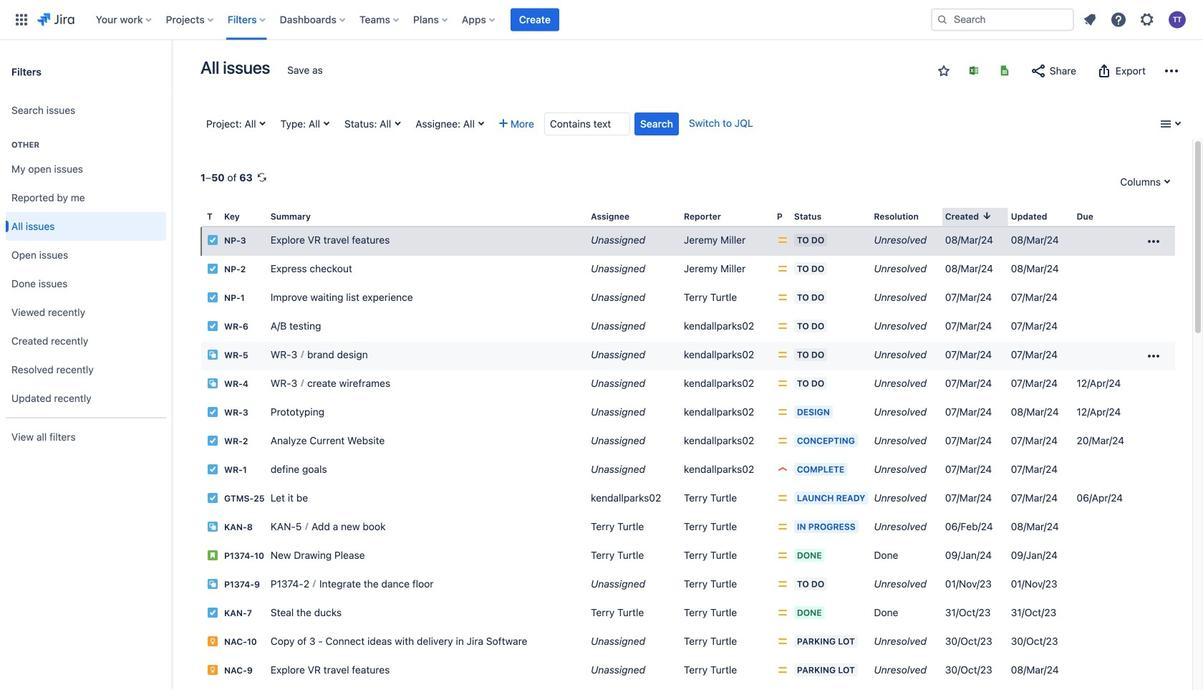 Task type: describe. For each thing, give the bounding box(es) containing it.
sidebar navigation image
[[156, 57, 188, 86]]

medium image for first task image from the top
[[777, 234, 789, 246]]

search image
[[937, 14, 949, 25]]

sub task image
[[207, 349, 219, 361]]

more actions image
[[1166, 62, 1179, 80]]

medium image for second task icon from the top of the page
[[777, 406, 789, 418]]

medium image for story icon
[[777, 550, 789, 561]]

other group
[[6, 125, 166, 417]]

high image
[[777, 464, 789, 475]]

settings image
[[1139, 11, 1156, 28]]

medium image for 6th task image from the bottom of the page
[[777, 263, 789, 275]]

medium image for first subtask icon from the bottom
[[777, 578, 789, 590]]

1 task image from the top
[[207, 234, 219, 246]]

medium image for second subtask icon from the bottom
[[777, 521, 789, 532]]

7 task image from the top
[[207, 607, 219, 618]]

6 task image from the top
[[207, 492, 219, 504]]

2 subtask image from the top
[[207, 578, 219, 590]]

help image
[[1111, 11, 1128, 28]]

medium image for seventh task image from the top of the page
[[777, 607, 789, 618]]

3 medium image from the top
[[777, 320, 789, 332]]

your profile and settings image
[[1169, 11, 1187, 28]]

idea image for sixth medium image
[[207, 664, 219, 676]]



Task type: locate. For each thing, give the bounding box(es) containing it.
medium image
[[777, 263, 789, 275], [777, 292, 789, 303], [777, 320, 789, 332], [777, 378, 789, 389], [777, 492, 789, 504], [777, 664, 789, 676]]

banner
[[0, 0, 1204, 40]]

7 medium image from the top
[[777, 578, 789, 590]]

2 idea image from the top
[[207, 664, 219, 676]]

1 vertical spatial subtask image
[[207, 578, 219, 590]]

5 task image from the top
[[207, 464, 219, 475]]

task image up sub task image
[[207, 320, 219, 332]]

idea image for ninth medium icon from the top
[[207, 636, 219, 647]]

Search field
[[931, 8, 1075, 31]]

sub task image
[[207, 378, 219, 389]]

task image down sub task icon
[[207, 406, 219, 418]]

4 medium image from the top
[[777, 435, 789, 446]]

1 horizontal spatial small image
[[982, 210, 993, 221]]

story image
[[207, 550, 219, 561]]

0 horizontal spatial small image
[[939, 65, 950, 77]]

task image
[[207, 234, 219, 246], [207, 263, 219, 275], [207, 292, 219, 303], [207, 435, 219, 446], [207, 464, 219, 475], [207, 492, 219, 504], [207, 607, 219, 618]]

open in microsoft excel image
[[969, 65, 980, 76]]

3 task image from the top
[[207, 292, 219, 303]]

medium image for sub task icon
[[777, 378, 789, 389]]

1 vertical spatial idea image
[[207, 664, 219, 676]]

2 task image from the top
[[207, 263, 219, 275]]

9 medium image from the top
[[777, 636, 789, 647]]

medium image for 2nd task image from the bottom
[[777, 492, 789, 504]]

0 vertical spatial subtask image
[[207, 521, 219, 532]]

1 medium image from the top
[[777, 234, 789, 246]]

0 vertical spatial task image
[[207, 320, 219, 332]]

small image
[[939, 65, 950, 77], [982, 210, 993, 221]]

Search issues using keywords text field
[[545, 112, 630, 135]]

1 medium image from the top
[[777, 263, 789, 275]]

6 medium image from the top
[[777, 664, 789, 676]]

0 vertical spatial idea image
[[207, 636, 219, 647]]

1 task image from the top
[[207, 320, 219, 332]]

5 medium image from the top
[[777, 521, 789, 532]]

heading
[[6, 139, 166, 150]]

8 medium image from the top
[[777, 607, 789, 618]]

medium image for fifth task image from the bottom of the page
[[777, 292, 789, 303]]

jira image
[[37, 11, 74, 28], [37, 11, 74, 28]]

1 vertical spatial small image
[[982, 210, 993, 221]]

4 task image from the top
[[207, 435, 219, 446]]

2 task image from the top
[[207, 406, 219, 418]]

0 vertical spatial small image
[[939, 65, 950, 77]]

2 medium image from the top
[[777, 292, 789, 303]]

subtask image
[[207, 521, 219, 532], [207, 578, 219, 590]]

open in google sheets image
[[1000, 65, 1011, 76]]

6 medium image from the top
[[777, 550, 789, 561]]

2 medium image from the top
[[777, 349, 789, 361]]

task image
[[207, 320, 219, 332], [207, 406, 219, 418]]

medium image
[[777, 234, 789, 246], [777, 349, 789, 361], [777, 406, 789, 418], [777, 435, 789, 446], [777, 521, 789, 532], [777, 550, 789, 561], [777, 578, 789, 590], [777, 607, 789, 618], [777, 636, 789, 647]]

1 idea image from the top
[[207, 636, 219, 647]]

medium image for sub task image
[[777, 349, 789, 361]]

3 medium image from the top
[[777, 406, 789, 418]]

appswitcher icon image
[[13, 11, 30, 28]]

4 medium image from the top
[[777, 378, 789, 389]]

subtask image down story icon
[[207, 578, 219, 590]]

1 subtask image from the top
[[207, 521, 219, 532]]

notifications image
[[1082, 11, 1099, 28]]

idea image
[[207, 636, 219, 647], [207, 664, 219, 676]]

subtask image up story icon
[[207, 521, 219, 532]]

1 vertical spatial task image
[[207, 406, 219, 418]]

5 medium image from the top
[[777, 492, 789, 504]]

main content
[[172, 40, 1204, 690]]

medium image for 4th task image from the top
[[777, 435, 789, 446]]

primary element
[[9, 0, 920, 40]]



Task type: vqa. For each thing, say whether or not it's contained in the screenshot.
second Medium image from the top of the page
yes



